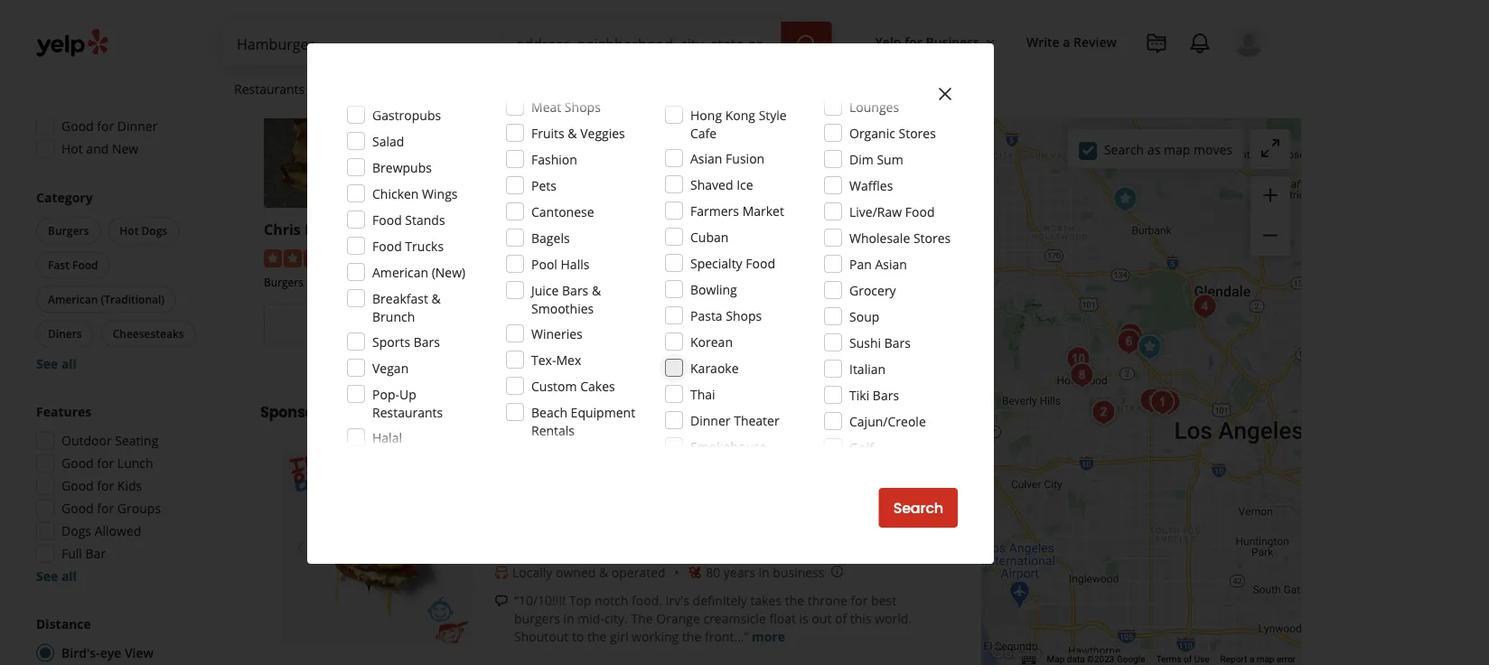 Task type: vqa. For each thing, say whether or not it's contained in the screenshot.
Hook Burger image
yes



Task type: locate. For each thing, give the bounding box(es) containing it.
0 horizontal spatial hot
[[61, 140, 83, 157]]

for up hot and new
[[97, 118, 114, 135]]

1 see all from the top
[[36, 355, 77, 372]]

0 horizontal spatial dogs
[[61, 522, 91, 540]]

bars for juice
[[562, 282, 589, 299]]

until left '9:00'
[[812, 344, 839, 362]]

1 horizontal spatial order now
[[565, 314, 639, 334]]

allowed
[[95, 522, 141, 540]]

1 vertical spatial business
[[820, 314, 882, 334]]

0 horizontal spatial until
[[349, 344, 376, 362]]

1 see from the top
[[36, 355, 58, 372]]

0 vertical spatial restaurants
[[234, 80, 305, 97]]

breakfast & brunch
[[372, 290, 441, 325]]

0 horizontal spatial order
[[334, 314, 375, 334]]

dim
[[850, 150, 874, 168]]

1 vertical spatial stores
[[914, 229, 951, 246]]

1 see all button from the top
[[36, 355, 77, 372]]

1 vertical spatial see all button
[[36, 568, 77, 585]]

juice bars & smoothies
[[531, 282, 601, 317]]

1 order from the left
[[334, 314, 375, 334]]

3 reviews) from the left
[[882, 248, 930, 265]]

hot inside button
[[120, 223, 139, 238]]

1 vertical spatial dogs
[[61, 522, 91, 540]]

2 until from the left
[[578, 344, 605, 362]]

food.
[[632, 592, 662, 609]]

burgers
[[48, 223, 89, 238], [264, 275, 304, 290], [724, 275, 764, 290]]

1 good from the top
[[61, 118, 94, 135]]

order now link up open until 10:30 pm
[[494, 304, 710, 344]]

& up smoothies
[[592, 282, 601, 299]]

search button
[[879, 488, 958, 528]]

burgers for order
[[264, 275, 304, 290]]

american (new)
[[372, 263, 466, 281]]

search
[[1104, 141, 1144, 158], [894, 498, 944, 518]]

stores down live/raw food
[[914, 229, 951, 246]]

hong kong style cafe
[[691, 106, 787, 141]]

business up until 9:00 pm
[[820, 314, 882, 334]]

0 vertical spatial dogs
[[141, 223, 167, 238]]

stores up sum
[[899, 124, 936, 141]]

0 vertical spatial all
[[61, 355, 77, 372]]

1 horizontal spatial dinner
[[691, 412, 731, 429]]

see all for category
[[36, 355, 77, 372]]

shops right pasta
[[726, 307, 762, 324]]

good down good for lunch
[[61, 477, 94, 494]]

reviews)
[[419, 248, 467, 265], [652, 248, 700, 265], [882, 248, 930, 265]]

2 good from the top
[[61, 455, 94, 472]]

kids
[[117, 477, 142, 494]]

as
[[1148, 141, 1161, 158]]

american for american (traditional)
[[48, 292, 98, 307]]

view up until 9:00 pm
[[782, 314, 816, 334]]

thai
[[691, 385, 716, 403]]

0 horizontal spatial open
[[61, 27, 94, 44]]

0 vertical spatial search
[[1104, 141, 1144, 158]]

hot for hot and new
[[61, 140, 83, 157]]

4 good from the top
[[61, 500, 94, 517]]

see down diners button
[[36, 355, 58, 372]]

1 horizontal spatial search
[[1104, 141, 1144, 158]]

in up the to
[[564, 610, 574, 627]]

0 horizontal spatial a
[[1063, 33, 1071, 50]]

search inside search button
[[894, 498, 944, 518]]

0 horizontal spatial order now
[[334, 314, 409, 334]]

open inside group
[[61, 27, 94, 44]]

specialty
[[691, 254, 743, 272]]

a right 'report'
[[1250, 654, 1255, 665]]

©2023
[[1087, 654, 1115, 665]]

seating
[[115, 432, 158, 449]]

chris n' eddy's image
[[1132, 329, 1168, 366], [1132, 329, 1168, 366]]

0 horizontal spatial order now link
[[264, 304, 480, 344]]

1 horizontal spatial (1.3k
[[850, 248, 879, 265]]

creamsicle
[[704, 610, 766, 627]]

order up open until 10:30 pm
[[565, 314, 605, 334]]

1 until from the left
[[349, 344, 376, 362]]

american up breakfast
[[372, 263, 428, 281]]

1 vertical spatial a
[[1250, 654, 1255, 665]]

0 vertical spatial a
[[1063, 33, 1071, 50]]

1 horizontal spatial now
[[378, 314, 409, 334]]

business left 16 chevron down v2 icon
[[926, 33, 980, 50]]

None search field
[[222, 22, 836, 65]]

until left the midnight
[[349, 344, 376, 362]]

1 vertical spatial american
[[48, 292, 98, 307]]

1 vertical spatial search
[[894, 498, 944, 518]]

for inside ""10/10!!!! top notch food. irv's definitely takes the throne for best burgers in mid-city. the orange creamsicle float is out of this world. shoutout to the girl working the front…""
[[851, 592, 868, 609]]

1 horizontal spatial in
[[759, 564, 770, 581]]

bars right sushi
[[885, 334, 911, 351]]

0 horizontal spatial pm
[[644, 344, 663, 362]]

1 vertical spatial in
[[564, 610, 574, 627]]

0 vertical spatial shops
[[565, 98, 601, 115]]

expand map image
[[1260, 137, 1282, 159]]

irv's burgers image down trophies burger club icon
[[1086, 395, 1122, 431]]

4.5 star rating image
[[264, 249, 362, 268]]

& right fruits
[[568, 124, 577, 141]]

vegan
[[372, 359, 409, 376]]

0 horizontal spatial (1.3k
[[620, 248, 648, 265]]

burgers down the category
[[48, 223, 89, 238]]

karaoke
[[691, 359, 739, 376]]

tiki bars
[[850, 386, 899, 404]]

order up until midnight
[[334, 314, 375, 334]]

all for features
[[61, 568, 77, 585]]

2 horizontal spatial until
[[812, 344, 839, 362]]

1 horizontal spatial reviews)
[[652, 248, 700, 265]]

see all button
[[36, 355, 77, 372], [36, 568, 77, 585]]

0 horizontal spatial now
[[97, 27, 124, 44]]

italian
[[850, 360, 886, 377]]

american inside american (traditional) button
[[48, 292, 98, 307]]

1 horizontal spatial view
[[782, 314, 816, 334]]

fast down burgers button
[[48, 258, 70, 273]]

burgers
[[514, 610, 560, 627]]

map region
[[931, 29, 1394, 665]]

2 burger from the left
[[766, 220, 815, 239]]

for right yelp
[[905, 33, 923, 50]]

0 horizontal spatial restaurants
[[234, 80, 305, 97]]

see all button for category
[[36, 355, 77, 372]]

1 horizontal spatial hot
[[120, 223, 139, 238]]

dogs up (traditional)
[[141, 223, 167, 238]]

see all button down diners button
[[36, 355, 77, 372]]

1 vertical spatial irv's burgers image
[[1086, 395, 1122, 431]]

now for chris n' eddy's
[[378, 314, 409, 334]]

0 horizontal spatial asian
[[691, 150, 723, 167]]

projects image
[[1146, 33, 1168, 54]]

order
[[334, 314, 375, 334], [565, 314, 605, 334]]

cajun/creole
[[850, 413, 926, 430]]

rentals
[[531, 422, 575, 439]]

market
[[743, 202, 784, 219]]

view
[[782, 314, 816, 334], [125, 644, 154, 662]]

for down good for kids
[[97, 500, 114, 517]]

0 horizontal spatial of
[[835, 610, 847, 627]]

mex
[[556, 351, 581, 368]]

1 horizontal spatial shops
[[726, 307, 762, 324]]

1 horizontal spatial open
[[541, 344, 575, 362]]

hollywood burger image
[[1111, 324, 1147, 360]]

& down (new)
[[432, 290, 441, 307]]

zoom out image
[[1260, 225, 1282, 246]]

search dialog
[[0, 0, 1490, 665]]

0 vertical spatial see all
[[36, 355, 77, 372]]

irv's burgers image
[[282, 452, 473, 643]]

good down outdoor
[[61, 455, 94, 472]]

american
[[372, 263, 428, 281], [48, 292, 98, 307]]

order now link up until midnight
[[264, 304, 480, 344]]

0 horizontal spatial burger
[[535, 220, 584, 239]]

hot dogs button
[[108, 217, 179, 244]]

2 horizontal spatial now
[[608, 314, 639, 334]]

1 horizontal spatial order now link
[[494, 304, 710, 344]]

fashion
[[531, 150, 577, 168]]

food down burgers button
[[72, 258, 98, 273]]

view inside option group
[[125, 644, 154, 662]]

1 reviews) from the left
[[419, 248, 467, 265]]

fast down pool
[[539, 275, 560, 290]]

dinner theater
[[691, 412, 780, 429]]

see
[[36, 355, 58, 372], [36, 568, 58, 585]]

(1.3k down wholesale
[[850, 248, 879, 265]]

0 vertical spatial view
[[782, 314, 816, 334]]

1 (1.3k from the left
[[620, 248, 648, 265]]

for the win image
[[1113, 318, 1149, 354]]

good up and
[[61, 118, 94, 135]]

irv's burgers image left hollywood burger icon
[[1060, 341, 1097, 377]]

burgers down '4.5 star rating' image
[[264, 275, 304, 290]]

burgers,
[[494, 275, 537, 290]]

a for write
[[1063, 33, 1071, 50]]

dinner up new
[[117, 118, 158, 135]]

4.5 (442 reviews)
[[369, 248, 467, 265]]

0 vertical spatial stores
[[899, 124, 936, 141]]

1 horizontal spatial business
[[926, 33, 980, 50]]

sum
[[877, 150, 904, 168]]

2 see all from the top
[[36, 568, 77, 585]]

1 horizontal spatial restaurants
[[372, 404, 443, 421]]

food stands
[[372, 211, 445, 228]]

all down diners button
[[61, 355, 77, 372]]

for for lunch
[[97, 455, 114, 472]]

0 horizontal spatial business
[[820, 314, 882, 334]]

1 horizontal spatial dogs
[[141, 223, 167, 238]]

1 horizontal spatial a
[[1250, 654, 1255, 665]]

asian
[[691, 150, 723, 167], [875, 255, 907, 273]]

0 horizontal spatial reviews)
[[419, 248, 467, 265]]

1 order now from the left
[[334, 314, 409, 334]]

in
[[759, 564, 770, 581], [564, 610, 574, 627]]

american inside search dialog
[[372, 263, 428, 281]]

for up good for kids
[[97, 455, 114, 472]]

(1.3k right halls
[[620, 248, 648, 265]]

see for features
[[36, 568, 58, 585]]

2 order now from the left
[[565, 314, 639, 334]]

the down orange
[[682, 628, 702, 645]]

1 horizontal spatial burger
[[766, 220, 815, 239]]

years
[[724, 564, 756, 581]]

until left 10:30 at the bottom of page
[[578, 344, 605, 362]]

a for report
[[1250, 654, 1255, 665]]

good for good for lunch
[[61, 455, 94, 472]]

burgers inside button
[[48, 223, 89, 238]]

monty's good burger image
[[1134, 383, 1170, 419]]

burger up 4 star rating image
[[535, 220, 584, 239]]

1 vertical spatial open
[[541, 344, 575, 362]]

1 vertical spatial view
[[125, 644, 154, 662]]

2 reviews) from the left
[[652, 248, 700, 265]]

irv's burgers image
[[1060, 341, 1097, 377], [1086, 395, 1122, 431]]

pm right '9:00'
[[870, 344, 889, 362]]

0 vertical spatial business
[[926, 33, 980, 50]]

see all down diners button
[[36, 355, 77, 372]]

0 vertical spatial of
[[835, 610, 847, 627]]

food down food stands
[[372, 237, 402, 254]]

good up dogs allowed
[[61, 500, 94, 517]]

business inside view business "link"
[[820, 314, 882, 334]]

see up the distance
[[36, 568, 58, 585]]

1 vertical spatial shops
[[726, 307, 762, 324]]

1 vertical spatial asian
[[875, 255, 907, 273]]

bars inside juice bars & smoothies
[[562, 282, 589, 299]]

1 horizontal spatial until
[[578, 344, 605, 362]]

keyboard shortcuts image
[[1022, 656, 1036, 665]]

open down wineries
[[541, 344, 575, 362]]

dogs up full
[[61, 522, 91, 540]]

for for groups
[[97, 500, 114, 517]]

1 burger from the left
[[535, 220, 584, 239]]

is
[[799, 610, 809, 627]]

bars up cajun/creole
[[873, 386, 899, 404]]

yelp for business
[[875, 33, 980, 50]]

a right write
[[1063, 33, 1071, 50]]

lounges
[[850, 98, 899, 115]]

fast
[[48, 258, 70, 273], [539, 275, 560, 290]]

"10/10!!!!
[[514, 592, 566, 609]]

info icon image
[[830, 564, 845, 579], [830, 564, 845, 579]]

of right out at the bottom
[[835, 610, 847, 627]]

1 horizontal spatial american
[[372, 263, 428, 281]]

write a review link
[[1019, 25, 1124, 58]]

now up offers delivery
[[97, 27, 124, 44]]

now down breakfast
[[378, 314, 409, 334]]

group containing category
[[33, 188, 224, 373]]

nexx burger
[[494, 220, 584, 239]]

report a map error
[[1221, 654, 1296, 665]]

burger down market
[[766, 220, 815, 239]]

1 horizontal spatial burgers
[[264, 275, 304, 290]]

2 all from the top
[[61, 568, 77, 585]]

3 good from the top
[[61, 477, 94, 494]]

map for error
[[1257, 654, 1275, 665]]

the up is
[[785, 592, 805, 609]]

for inside button
[[905, 33, 923, 50]]

a inside write a review 'link'
[[1063, 33, 1071, 50]]

order now link for nexx burger
[[494, 304, 710, 344]]

search for search
[[894, 498, 944, 518]]

1 order now link from the left
[[264, 304, 480, 344]]

0 vertical spatial open
[[61, 27, 94, 44]]

shops for pasta shops
[[726, 307, 762, 324]]

bars up smoothies
[[562, 282, 589, 299]]

see for category
[[36, 355, 58, 372]]

cassell's hamburgers image
[[1145, 385, 1181, 421], [1145, 385, 1181, 421]]

1 vertical spatial restaurants
[[372, 404, 443, 421]]

hot left and
[[61, 140, 83, 157]]

0 vertical spatial dinner
[[117, 118, 158, 135]]

hot for hot dogs
[[120, 223, 139, 238]]

0 horizontal spatial search
[[894, 498, 944, 518]]

group
[[31, 0, 224, 163], [1251, 176, 1291, 256], [33, 188, 224, 373], [31, 403, 224, 585]]

10:30
[[608, 344, 640, 362]]

0 vertical spatial american
[[372, 263, 428, 281]]

16 speech v2 image
[[494, 594, 509, 608]]

map left error
[[1257, 654, 1275, 665]]

2 see all button from the top
[[36, 568, 77, 585]]

0 vertical spatial fast
[[48, 258, 70, 273]]

2 see from the top
[[36, 568, 58, 585]]

order now for chris n' eddy's
[[334, 314, 409, 334]]

order for nexx burger
[[565, 314, 605, 334]]

1 horizontal spatial map
[[1257, 654, 1275, 665]]

1 vertical spatial hot
[[120, 223, 139, 238]]

burgers down specialty food
[[724, 275, 764, 290]]

hook burger
[[724, 220, 815, 239]]

this
[[850, 610, 872, 627]]

0 vertical spatial see all button
[[36, 355, 77, 372]]

korean
[[691, 333, 733, 350]]

order now up open until 10:30 pm
[[565, 314, 639, 334]]

chris
[[264, 220, 301, 239]]

in right the years
[[759, 564, 770, 581]]

3 until from the left
[[812, 344, 839, 362]]

pool
[[531, 255, 558, 273]]

fast food button
[[36, 252, 110, 279]]

google image
[[987, 642, 1046, 665]]

1 horizontal spatial pm
[[870, 344, 889, 362]]

trophies burger club image
[[1064, 357, 1100, 394]]

golf
[[850, 439, 874, 456]]

now inside group
[[97, 27, 124, 44]]

terms of use
[[1156, 654, 1210, 665]]

1 horizontal spatial order
[[565, 314, 605, 334]]

1 horizontal spatial of
[[1184, 654, 1192, 665]]

option group
[[31, 615, 224, 665]]

restaurants inside business categories element
[[234, 80, 305, 97]]

of inside ""10/10!!!! top notch food. irv's definitely takes the throne for best burgers in mid-city. the orange creamsicle float is out of this world. shoutout to the girl working the front…""
[[835, 610, 847, 627]]

0 horizontal spatial shops
[[565, 98, 601, 115]]

good
[[61, 118, 94, 135], [61, 455, 94, 472], [61, 477, 94, 494], [61, 500, 94, 517]]

16 locally owned v2 image
[[494, 565, 509, 580]]

see all down full
[[36, 568, 77, 585]]

order now up until midnight
[[334, 314, 409, 334]]

1 vertical spatial see all
[[36, 568, 77, 585]]

cantonese
[[531, 203, 594, 220]]

for up this
[[851, 592, 868, 609]]

hot right burgers button
[[120, 223, 139, 238]]

american (traditional) button
[[36, 286, 176, 313]]

brunch
[[372, 308, 415, 325]]

0 vertical spatial hot
[[61, 140, 83, 157]]

1 vertical spatial map
[[1257, 654, 1275, 665]]

see all button down full
[[36, 568, 77, 585]]

food down halls
[[563, 275, 588, 290]]

map right as
[[1164, 141, 1191, 158]]

4.1 (1.3k reviews)
[[829, 248, 930, 265]]

9:00
[[842, 344, 867, 362]]

2 horizontal spatial reviews)
[[882, 248, 930, 265]]

open for open until 10:30 pm
[[541, 344, 575, 362]]

for for kids
[[97, 477, 114, 494]]

good for good for kids
[[61, 477, 94, 494]]

takes
[[751, 592, 782, 609]]

asian down "cafe"
[[691, 150, 723, 167]]

1 horizontal spatial fast
[[539, 275, 560, 290]]

0 horizontal spatial map
[[1164, 141, 1191, 158]]

0 horizontal spatial burgers
[[48, 223, 89, 238]]

1 pm from the left
[[644, 344, 663, 362]]

1 all from the top
[[61, 355, 77, 372]]

2 (1.3k from the left
[[850, 248, 879, 265]]

pm right 10:30 at the bottom of page
[[644, 344, 663, 362]]

of left use
[[1184, 654, 1192, 665]]

0 horizontal spatial dinner
[[117, 118, 158, 135]]

2 order now link from the left
[[494, 304, 710, 344]]

view right eye at left
[[125, 644, 154, 662]]

farmers market
[[691, 202, 784, 219]]

0 vertical spatial map
[[1164, 141, 1191, 158]]

0 vertical spatial see
[[36, 355, 58, 372]]

for down good for lunch
[[97, 477, 114, 494]]

(442
[[390, 248, 415, 265]]

fruits & veggies
[[531, 124, 625, 141]]

1 vertical spatial see
[[36, 568, 58, 585]]

all down full
[[61, 568, 77, 585]]

american down fast food button
[[48, 292, 98, 307]]

0 horizontal spatial fast
[[48, 258, 70, 273]]

open now
[[61, 27, 124, 44]]

1 vertical spatial all
[[61, 568, 77, 585]]

good for dinner
[[61, 118, 158, 135]]

bird's-eye view
[[61, 644, 154, 662]]

bars right sports
[[414, 333, 440, 350]]

0 horizontal spatial in
[[564, 610, 574, 627]]

chris n' eddy's
[[264, 220, 368, 239]]

dinner down the thai
[[691, 412, 731, 429]]

shops up fruits & veggies
[[565, 98, 601, 115]]

2 horizontal spatial burgers
[[724, 275, 764, 290]]

food down chicken
[[372, 211, 402, 228]]

pan
[[850, 255, 872, 273]]

0 horizontal spatial american
[[48, 292, 98, 307]]

asian down wholesale stores
[[875, 255, 907, 273]]

dinner inside search dialog
[[691, 412, 731, 429]]

2 order from the left
[[565, 314, 605, 334]]

error
[[1277, 654, 1296, 665]]

report
[[1221, 654, 1248, 665]]

& right owned
[[599, 564, 608, 581]]

shaved ice
[[691, 176, 753, 193]]

dogs inside button
[[141, 223, 167, 238]]

juice
[[531, 282, 559, 299]]

the right the to
[[587, 628, 607, 645]]

open up offers
[[61, 27, 94, 44]]

now up 10:30 at the bottom of page
[[608, 314, 639, 334]]



Task type: describe. For each thing, give the bounding box(es) containing it.
terms
[[1156, 654, 1182, 665]]

organic
[[850, 124, 896, 141]]

beach
[[531, 404, 568, 421]]

smoothies
[[531, 300, 594, 317]]

chicken wings
[[372, 185, 458, 202]]

(traditional)
[[101, 292, 165, 307]]

(1.3k reviews)
[[620, 248, 700, 265]]

group containing open now
[[31, 0, 224, 163]]

moves
[[1194, 141, 1233, 158]]

tex-mex
[[531, 351, 581, 368]]

locally owned & operated
[[512, 564, 666, 581]]

open for open now
[[61, 27, 94, 44]]

1 vertical spatial of
[[1184, 654, 1192, 665]]

0 vertical spatial asian
[[691, 150, 723, 167]]

search for search as map moves
[[1104, 141, 1144, 158]]

burger for view business
[[766, 220, 815, 239]]

bars for tiki
[[873, 386, 899, 404]]

0 horizontal spatial the
[[587, 628, 607, 645]]

16 years in business v2 image
[[688, 565, 702, 580]]

wineries
[[531, 325, 583, 342]]

and
[[86, 140, 109, 157]]

view inside "link"
[[782, 314, 816, 334]]

irv's burgers image
[[1086, 395, 1122, 431]]

burgers for view
[[724, 275, 764, 290]]

asian fusion
[[691, 150, 765, 167]]

notifications image
[[1189, 33, 1211, 54]]

bars for sports
[[414, 333, 440, 350]]

pasta
[[691, 307, 723, 324]]

group containing features
[[31, 403, 224, 585]]

midnight
[[379, 344, 431, 362]]

0 vertical spatial in
[[759, 564, 770, 581]]

offers
[[61, 50, 98, 67]]

tiki
[[850, 386, 870, 404]]

halls
[[561, 255, 590, 273]]

wholesale
[[850, 229, 910, 246]]

bird's-
[[61, 644, 100, 662]]

user actions element
[[861, 23, 1291, 134]]

breakfast
[[372, 290, 428, 307]]

stores for organic stores
[[899, 124, 936, 141]]

burger for order now
[[535, 220, 584, 239]]

shops for meat shops
[[565, 98, 601, 115]]

& inside the breakfast & brunch
[[432, 290, 441, 307]]

see all for features
[[36, 568, 77, 585]]

0 vertical spatial irv's burgers image
[[1060, 341, 1097, 377]]

waffles
[[850, 177, 893, 194]]

eddy's
[[323, 220, 368, 239]]

shaved
[[691, 176, 733, 193]]

cheesesteaks button
[[101, 320, 196, 348]]

bars for sushi
[[885, 334, 911, 351]]

new
[[112, 140, 139, 157]]

tex-
[[531, 351, 556, 368]]

option group containing distance
[[31, 615, 224, 665]]

order now link for chris n' eddy's
[[264, 304, 480, 344]]

close image
[[935, 83, 956, 105]]

dinner inside group
[[117, 118, 158, 135]]

4.1
[[829, 248, 847, 265]]

map for moves
[[1164, 141, 1191, 158]]

for for dinner
[[97, 118, 114, 135]]

custom
[[531, 377, 577, 395]]

good for good for dinner
[[61, 118, 94, 135]]

gastropubs
[[372, 106, 441, 123]]

1 vertical spatial fast
[[539, 275, 560, 290]]

live/raw
[[850, 203, 902, 220]]

brewpubs
[[372, 159, 432, 176]]

the
[[631, 610, 653, 627]]

food up wholesale stores
[[905, 203, 935, 220]]

organic stores
[[850, 124, 936, 141]]

slideshow element
[[282, 452, 473, 643]]

order now for nexx burger
[[565, 314, 639, 334]]

search as map moves
[[1104, 141, 1233, 158]]

1 horizontal spatial asian
[[875, 255, 907, 273]]

beach equipment rentals
[[531, 404, 635, 439]]

business categories element
[[220, 65, 1265, 118]]

good for good for groups
[[61, 500, 94, 517]]

shoutout
[[514, 628, 569, 645]]

morrison atwater village image
[[1187, 289, 1223, 325]]

reviews) for order now
[[419, 248, 467, 265]]

restaurants link
[[220, 65, 345, 118]]

for for business
[[905, 33, 923, 50]]

locally
[[512, 564, 553, 581]]

world.
[[875, 610, 912, 627]]

full
[[61, 545, 82, 562]]

sponsored results
[[260, 402, 395, 423]]

good for kids
[[61, 477, 142, 494]]

now for nexx burger
[[608, 314, 639, 334]]

distance
[[36, 616, 91, 633]]

throne
[[808, 592, 848, 609]]

food inside button
[[72, 258, 98, 273]]

hook burger image
[[1107, 181, 1144, 217]]

terms of use link
[[1156, 654, 1210, 665]]

until 9:00 pm
[[812, 344, 889, 362]]

pasta shops
[[691, 307, 762, 324]]

view business link
[[724, 304, 940, 344]]

reviews) for view business
[[882, 248, 930, 265]]

veggies
[[580, 124, 625, 141]]

operated
[[612, 564, 666, 581]]

see all button for features
[[36, 568, 77, 585]]

owned
[[556, 564, 596, 581]]

16 info v2 image
[[398, 405, 413, 419]]

2 pm from the left
[[870, 344, 889, 362]]

city.
[[605, 610, 628, 627]]

& inside juice bars & smoothies
[[592, 282, 601, 299]]

meat
[[531, 98, 561, 115]]

burgers, fast food
[[494, 275, 588, 290]]

review
[[1074, 33, 1117, 50]]

in inside ""10/10!!!! top notch food. irv's definitely takes the throne for best burgers in mid-city. the orange creamsicle float is out of this world. shoutout to the girl working the front…""
[[564, 610, 574, 627]]

yelp for business button
[[868, 25, 1005, 58]]

kong
[[726, 106, 756, 123]]

business inside yelp for business button
[[926, 33, 980, 50]]

until for view
[[812, 344, 839, 362]]

juicy j's image
[[1151, 385, 1187, 421]]

offers delivery
[[61, 50, 149, 67]]

live/raw food
[[850, 203, 935, 220]]

cuban
[[691, 228, 729, 245]]

4 star rating image
[[494, 249, 592, 268]]

full bar
[[61, 545, 106, 562]]

american for american (new)
[[372, 263, 428, 281]]

good for lunch
[[61, 455, 153, 472]]

map data ©2023 google
[[1047, 654, 1146, 665]]

1 horizontal spatial the
[[682, 628, 702, 645]]

hong
[[691, 106, 722, 123]]

dogs allowed
[[61, 522, 141, 540]]

farmers
[[691, 202, 739, 219]]

write a review
[[1027, 33, 1117, 50]]

irv's
[[666, 592, 690, 609]]

grocery
[[850, 282, 896, 299]]

bagels
[[531, 229, 570, 246]]

best
[[871, 592, 897, 609]]

search image
[[796, 34, 818, 55]]

restaurants inside search dialog
[[372, 404, 443, 421]]

yelp
[[875, 33, 902, 50]]

2 horizontal spatial the
[[785, 592, 805, 609]]

float
[[770, 610, 796, 627]]

previous image
[[289, 537, 311, 559]]

style
[[759, 106, 787, 123]]

zoom in image
[[1260, 184, 1282, 206]]

pop-
[[372, 385, 399, 403]]

orange
[[656, 610, 700, 627]]

category
[[36, 189, 93, 206]]

all for category
[[61, 355, 77, 372]]

stores for wholesale stores
[[914, 229, 951, 246]]

4.1 star rating image
[[724, 249, 822, 268]]

16 chevron down v2 image
[[983, 35, 998, 49]]

fusion
[[726, 150, 765, 167]]

order for chris n' eddy's
[[334, 314, 375, 334]]

fast inside button
[[48, 258, 70, 273]]

until for order
[[349, 344, 376, 362]]

results
[[341, 402, 395, 423]]

use
[[1195, 654, 1210, 665]]

food down hook burger
[[746, 254, 776, 272]]



